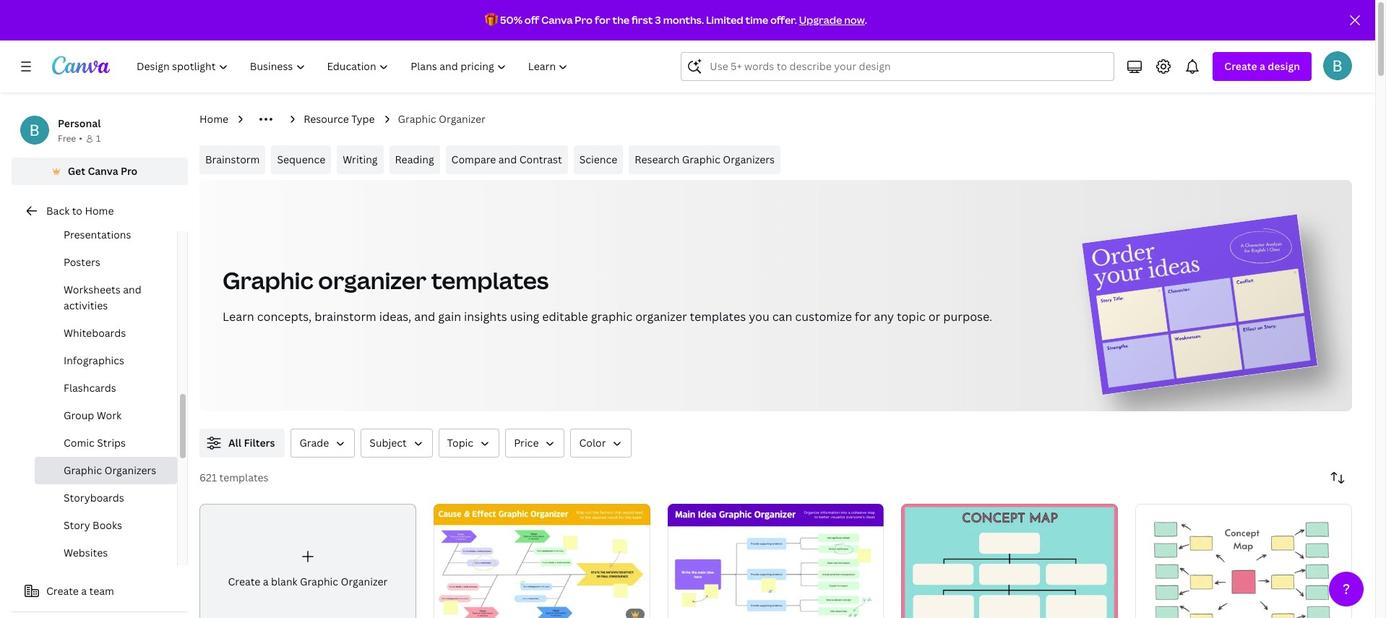 Task type: locate. For each thing, give the bounding box(es) containing it.
and for compare
[[499, 153, 517, 166]]

time
[[746, 13, 768, 27]]

posters link
[[35, 249, 177, 276]]

websites
[[64, 546, 108, 559]]

0 horizontal spatial a
[[81, 584, 87, 598]]

0 vertical spatial for
[[595, 13, 611, 27]]

a inside create a team button
[[81, 584, 87, 598]]

and
[[499, 153, 517, 166], [123, 283, 141, 296], [414, 309, 435, 325]]

comic strips link
[[35, 429, 177, 457]]

a inside create a design 'dropdown button'
[[1260, 59, 1266, 73]]

price button
[[505, 429, 565, 458]]

and left gain
[[414, 309, 435, 325]]

concept map graphic organizer image
[[902, 504, 1118, 618], [1136, 504, 1352, 618]]

story
[[64, 518, 90, 532]]

2 vertical spatial and
[[414, 309, 435, 325]]

50%
[[500, 13, 523, 27]]

1 vertical spatial pro
[[121, 164, 138, 178]]

color
[[579, 436, 606, 450]]

top level navigation element
[[127, 52, 581, 81]]

0 vertical spatial organizer
[[439, 112, 486, 126]]

for left any
[[855, 309, 871, 325]]

1 horizontal spatial pro
[[575, 13, 593, 27]]

get canva pro button
[[12, 158, 188, 185]]

templates
[[431, 265, 549, 296], [690, 309, 746, 325], [219, 471, 269, 484]]

pro inside button
[[121, 164, 138, 178]]

2 horizontal spatial create
[[1225, 59, 1258, 73]]

0 horizontal spatial organizers
[[104, 463, 156, 477]]

months.
[[663, 13, 704, 27]]

a left blank
[[263, 575, 269, 589]]

templates left you
[[690, 309, 746, 325]]

or
[[929, 309, 941, 325]]

science
[[580, 153, 618, 166]]

1 horizontal spatial home
[[200, 112, 229, 126]]

1 vertical spatial organizers
[[104, 463, 156, 477]]

1 horizontal spatial organizer
[[439, 112, 486, 126]]

templates down all filters button
[[219, 471, 269, 484]]

0 horizontal spatial organizer
[[341, 575, 388, 589]]

sequence
[[277, 153, 325, 166]]

flashcards link
[[35, 374, 177, 402]]

organizers
[[723, 153, 775, 166], [104, 463, 156, 477]]

reading
[[395, 153, 434, 166]]

learn concepts, brainstorm ideas, and gain insights using editable graphic organizer templates you can customize for any topic or purpose.
[[223, 309, 993, 325]]

create a blank graphic organizer link
[[200, 504, 416, 618]]

graphic for graphic organizers
[[64, 463, 102, 477]]

0 horizontal spatial and
[[123, 283, 141, 296]]

for left the in the left top of the page
[[595, 13, 611, 27]]

0 horizontal spatial organizer
[[318, 265, 427, 296]]

None search field
[[681, 52, 1115, 81]]

customize
[[795, 309, 852, 325]]

0 vertical spatial canva
[[541, 13, 573, 27]]

all filters
[[228, 436, 275, 450]]

2 horizontal spatial and
[[499, 153, 517, 166]]

1 vertical spatial home
[[85, 204, 114, 218]]

color button
[[571, 429, 632, 458]]

canva right 'get'
[[88, 164, 118, 178]]

any
[[874, 309, 894, 325]]

1 vertical spatial canva
[[88, 164, 118, 178]]

0 vertical spatial organizer
[[318, 265, 427, 296]]

presentations
[[64, 228, 131, 241]]

filters
[[244, 436, 275, 450]]

graphic right blank
[[300, 575, 338, 589]]

🎁 50% off canva pro for the first 3 months. limited time offer. upgrade now .
[[485, 13, 867, 27]]

home
[[200, 112, 229, 126], [85, 204, 114, 218]]

upgrade
[[799, 13, 842, 27]]

a left "team"
[[81, 584, 87, 598]]

home link
[[200, 111, 229, 127]]

0 horizontal spatial create
[[46, 584, 79, 598]]

0 horizontal spatial templates
[[219, 471, 269, 484]]

0 horizontal spatial concept map graphic organizer image
[[902, 504, 1118, 618]]

graphic down comic
[[64, 463, 102, 477]]

and left contrast
[[499, 153, 517, 166]]

1 horizontal spatial a
[[263, 575, 269, 589]]

books
[[93, 518, 122, 532]]

create for create a team
[[46, 584, 79, 598]]

0 horizontal spatial for
[[595, 13, 611, 27]]

2 concept map graphic organizer image from the left
[[1136, 504, 1352, 618]]

ideas,
[[379, 309, 412, 325]]

canva
[[541, 13, 573, 27], [88, 164, 118, 178]]

0 vertical spatial home
[[200, 112, 229, 126]]

1 horizontal spatial and
[[414, 309, 435, 325]]

topic button
[[439, 429, 500, 458]]

activities
[[64, 299, 108, 312]]

1 vertical spatial for
[[855, 309, 871, 325]]

1 vertical spatial organizer
[[341, 575, 388, 589]]

1 horizontal spatial create
[[228, 575, 260, 589]]

canva right off
[[541, 13, 573, 27]]

compare and contrast link
[[446, 145, 568, 174]]

0 horizontal spatial canva
[[88, 164, 118, 178]]

1 vertical spatial templates
[[690, 309, 746, 325]]

create a blank graphic organizer
[[228, 575, 388, 589]]

0 horizontal spatial pro
[[121, 164, 138, 178]]

home right "to"
[[85, 204, 114, 218]]

2 horizontal spatial a
[[1260, 59, 1266, 73]]

create
[[1225, 59, 1258, 73], [228, 575, 260, 589], [46, 584, 79, 598]]

pro left the in the left top of the page
[[575, 13, 593, 27]]

1 vertical spatial and
[[123, 283, 141, 296]]

graphic right research on the left of page
[[682, 153, 721, 166]]

comic
[[64, 436, 95, 450]]

subject button
[[361, 429, 433, 458]]

1 concept map graphic organizer image from the left
[[902, 504, 1118, 618]]

and inside worksheets and activities
[[123, 283, 141, 296]]

2 vertical spatial templates
[[219, 471, 269, 484]]

contrast
[[520, 153, 562, 166]]

create left design
[[1225, 59, 1258, 73]]

create left "team"
[[46, 584, 79, 598]]

1 horizontal spatial templates
[[431, 265, 549, 296]]

brainstorm link
[[200, 145, 266, 174]]

for
[[595, 13, 611, 27], [855, 309, 871, 325]]

a inside "create a blank graphic organizer" element
[[263, 575, 269, 589]]

a
[[1260, 59, 1266, 73], [263, 575, 269, 589], [81, 584, 87, 598]]

create a team
[[46, 584, 114, 598]]

1 horizontal spatial organizer
[[636, 309, 687, 325]]

Search search field
[[710, 53, 1106, 80]]

graphic for graphic organizer templates
[[223, 265, 314, 296]]

1 horizontal spatial canva
[[541, 13, 573, 27]]

621
[[200, 471, 217, 484]]

comic strips
[[64, 436, 126, 450]]

create a design
[[1225, 59, 1300, 73]]

🎁
[[485, 13, 498, 27]]

1
[[96, 132, 101, 145]]

templates up insights
[[431, 265, 549, 296]]

create left blank
[[228, 575, 260, 589]]

0 vertical spatial and
[[499, 153, 517, 166]]

now
[[844, 13, 865, 27]]

can
[[772, 309, 793, 325]]

create for create a design
[[1225, 59, 1258, 73]]

create inside button
[[46, 584, 79, 598]]

storyboards
[[64, 491, 124, 505]]

graphic organizer templates image
[[1044, 180, 1352, 411], [1083, 214, 1318, 395]]

writing
[[343, 153, 378, 166]]

graphic up reading
[[398, 112, 436, 126]]

and down posters link
[[123, 283, 141, 296]]

research graphic organizers
[[635, 153, 775, 166]]

flashcards
[[64, 381, 116, 395]]

price
[[514, 436, 539, 450]]

create inside 'dropdown button'
[[1225, 59, 1258, 73]]

1 horizontal spatial concept map graphic organizer image
[[1136, 504, 1352, 618]]

organizer up ideas,
[[318, 265, 427, 296]]

pro up back to home link
[[121, 164, 138, 178]]

infographics
[[64, 353, 124, 367]]

personal
[[58, 116, 101, 130]]

organizer right graphic
[[636, 309, 687, 325]]

a for blank
[[263, 575, 269, 589]]

graphic up concepts,
[[223, 265, 314, 296]]

off
[[525, 13, 539, 27]]

1 horizontal spatial for
[[855, 309, 871, 325]]

posters
[[64, 255, 100, 269]]

0 vertical spatial templates
[[431, 265, 549, 296]]

1 horizontal spatial organizers
[[723, 153, 775, 166]]

a left design
[[1260, 59, 1266, 73]]

topic
[[897, 309, 926, 325]]

home up brainstorm
[[200, 112, 229, 126]]

organizer
[[318, 265, 427, 296], [636, 309, 687, 325]]

0 vertical spatial pro
[[575, 13, 593, 27]]



Task type: vqa. For each thing, say whether or not it's contained in the screenshot.
Create a blank Graphic Organizer element
yes



Task type: describe. For each thing, give the bounding box(es) containing it.
storyboards link
[[35, 484, 177, 512]]

worksheets and activities
[[64, 283, 141, 312]]

first
[[632, 13, 653, 27]]

and for worksheets
[[123, 283, 141, 296]]

compare and contrast
[[452, 153, 562, 166]]

the
[[613, 13, 630, 27]]

cause and effect graphic organizer planning whiteboard in yellow green simple colorful style image
[[434, 504, 650, 618]]

whiteboards
[[64, 326, 126, 340]]

brad klo image
[[1324, 51, 1352, 80]]

grade
[[300, 436, 329, 450]]

grade button
[[291, 429, 355, 458]]

graphic organizer templates
[[223, 265, 549, 296]]

gain
[[438, 309, 461, 325]]

story books link
[[35, 512, 177, 539]]

1 vertical spatial organizer
[[636, 309, 687, 325]]

subject
[[370, 436, 407, 450]]

reading link
[[389, 145, 440, 174]]

learn
[[223, 309, 254, 325]]

offer.
[[771, 13, 797, 27]]

graphic
[[591, 309, 633, 325]]

you
[[749, 309, 770, 325]]

resource type
[[304, 112, 375, 126]]

purpose.
[[943, 309, 993, 325]]

all filters button
[[200, 429, 285, 458]]

team
[[89, 584, 114, 598]]

using
[[510, 309, 540, 325]]

worksheets and activities link
[[35, 276, 177, 320]]

Sort by button
[[1324, 463, 1352, 492]]

back
[[46, 204, 70, 218]]

worksheets
[[64, 283, 121, 296]]

free •
[[58, 132, 82, 145]]

writing link
[[337, 145, 384, 174]]

limited
[[706, 13, 744, 27]]

graphic for graphic organizer
[[398, 112, 436, 126]]

to
[[72, 204, 82, 218]]

editable
[[542, 309, 588, 325]]

graphic organizers
[[64, 463, 156, 477]]

whiteboards link
[[35, 320, 177, 347]]

insights
[[464, 309, 507, 325]]

group work link
[[35, 402, 177, 429]]

all
[[228, 436, 242, 450]]

group work
[[64, 408, 121, 422]]

websites link
[[35, 539, 177, 567]]

research graphic organizers link
[[629, 145, 781, 174]]

concepts,
[[257, 309, 312, 325]]

graphic organizer
[[398, 112, 486, 126]]

work
[[97, 408, 121, 422]]

•
[[79, 132, 82, 145]]

presentations link
[[35, 221, 177, 249]]

sequence link
[[271, 145, 331, 174]]

back to home link
[[12, 197, 188, 226]]

0 vertical spatial organizers
[[723, 153, 775, 166]]

group
[[64, 408, 94, 422]]

blank
[[271, 575, 298, 589]]

topic
[[447, 436, 474, 450]]

free
[[58, 132, 76, 145]]

strips
[[97, 436, 126, 450]]

.
[[865, 13, 867, 27]]

3
[[655, 13, 661, 27]]

a for design
[[1260, 59, 1266, 73]]

0 horizontal spatial home
[[85, 204, 114, 218]]

get
[[68, 164, 85, 178]]

back to home
[[46, 204, 114, 218]]

a for team
[[81, 584, 87, 598]]

get canva pro
[[68, 164, 138, 178]]

create for create a blank graphic organizer
[[228, 575, 260, 589]]

create a team button
[[12, 577, 188, 606]]

2 horizontal spatial templates
[[690, 309, 746, 325]]

research
[[635, 153, 680, 166]]

canva inside get canva pro button
[[88, 164, 118, 178]]

story books
[[64, 518, 122, 532]]

brainstorm
[[315, 309, 376, 325]]

create a blank graphic organizer element
[[200, 504, 416, 618]]

upgrade now button
[[799, 13, 865, 27]]

create a design button
[[1213, 52, 1312, 81]]

brainstorm
[[205, 153, 260, 166]]

compare
[[452, 153, 496, 166]]

resource
[[304, 112, 349, 126]]

main idea graphic organizer planning whiteboard in purple blue green simple colorful style image
[[668, 504, 884, 618]]



